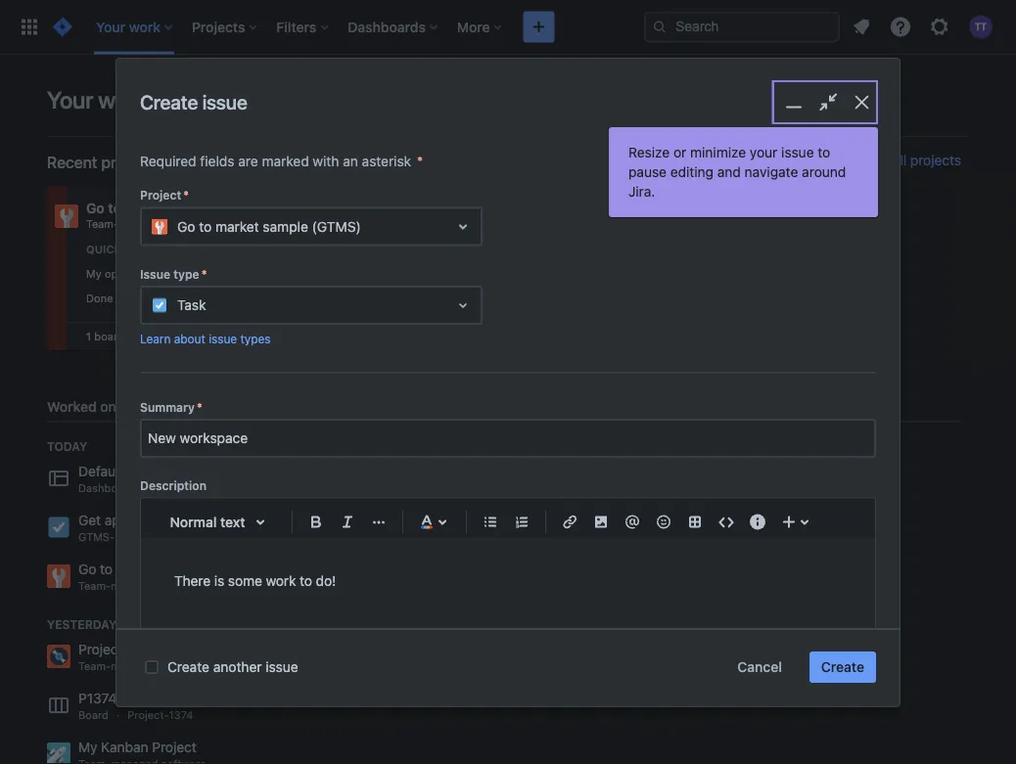 Task type: vqa. For each thing, say whether or not it's contained in the screenshot.
the Search 'field'
yes



Task type: describe. For each thing, give the bounding box(es) containing it.
learn
[[140, 332, 171, 345]]

is
[[214, 573, 224, 589]]

an
[[343, 153, 358, 169]]

worked on
[[47, 399, 116, 415]]

create issue dialog
[[117, 59, 900, 765]]

positioning
[[188, 513, 258, 529]]

done issues
[[86, 292, 148, 304]]

links for market
[[124, 243, 157, 256]]

all
[[893, 152, 907, 168]]

add image, video, or file image
[[589, 511, 613, 534]]

create image
[[527, 15, 551, 39]]

create button
[[810, 652, 876, 683]]

normal text button
[[161, 501, 284, 544]]

managed inside my kanban project team-managed software
[[612, 218, 659, 231]]

0 vertical spatial go to market sample team-managed business
[[86, 200, 222, 231]]

asterisk
[[362, 153, 411, 169]]

to inside "tab list"
[[258, 399, 272, 415]]

default
[[78, 464, 124, 480]]

go down recent projects
[[86, 200, 105, 216]]

my for my kanban project
[[78, 740, 97, 756]]

managed down project *
[[118, 218, 165, 231]]

editing
[[671, 164, 714, 180]]

get
[[78, 513, 101, 529]]

or
[[674, 144, 687, 160]]

managed up the board
[[111, 661, 158, 673]]

1 horizontal spatial software
[[415, 218, 459, 231]]

market inside 'create issue' dialog
[[215, 218, 259, 234]]

issue
[[140, 267, 170, 281]]

italic ⌘i image
[[336, 511, 359, 534]]

done issues link
[[82, 287, 270, 309]]

dashboard
[[127, 464, 194, 480]]

to up type
[[199, 218, 212, 234]]

required fields are marked with an asterisk *
[[140, 153, 423, 169]]

go down gtms-
[[78, 562, 96, 578]]

create issue
[[140, 90, 247, 113]]

type
[[174, 267, 199, 281]]

your
[[750, 144, 778, 160]]

quick links for market
[[86, 243, 157, 256]]

normal text
[[170, 514, 245, 530]]

open image
[[451, 215, 475, 238]]

project *
[[140, 188, 189, 202]]

normal
[[170, 514, 217, 530]]

view
[[859, 152, 889, 168]]

issues for import issues
[[785, 153, 825, 169]]

import
[[738, 153, 781, 169]]

issue type *
[[140, 267, 207, 281]]

resize or minimize your issue to pause editing and navigate around jira.
[[629, 144, 846, 200]]

sample down text
[[210, 531, 247, 544]]

open image
[[451, 294, 475, 317]]

create for create issue
[[140, 90, 198, 113]]

issues for done issues
[[116, 292, 148, 304]]

emoji image
[[652, 511, 676, 534]]

1 vertical spatial business
[[161, 580, 207, 593]]

my kanban project
[[78, 740, 197, 756]]

project- inside p1374 board board · project-1374
[[128, 710, 169, 722]]

bullet list ⌘⇧8 image
[[479, 511, 502, 534]]

are
[[238, 153, 258, 169]]

on inside "tab list"
[[100, 399, 116, 415]]

recent projects
[[47, 153, 160, 172]]

1374 inside p1374 board board · project-1374
[[169, 710, 193, 722]]

board
[[121, 691, 157, 707]]

board
[[78, 710, 109, 722]]

search image
[[652, 19, 668, 35]]

minimize
[[690, 144, 746, 160]]

to down gtms-2 at the bottom
[[100, 562, 113, 578]]

sample down go to market sample
[[163, 562, 209, 578]]

link image
[[558, 511, 582, 534]]

your
[[47, 86, 93, 114]]

0 horizontal spatial software
[[161, 661, 206, 673]]

0 horizontal spatial projects
[[101, 153, 160, 172]]

sample down fields
[[174, 200, 222, 216]]

view all projects
[[859, 152, 962, 168]]

market down 2
[[116, 562, 160, 578]]

my for my open issues
[[86, 267, 102, 280]]

go inside 'create issue' dialog
[[177, 218, 195, 234]]

some
[[228, 573, 262, 589]]

viewed
[[132, 399, 179, 415]]

to down get approvals on positioning
[[158, 531, 168, 544]]

today
[[47, 440, 87, 454]]

my open issues
[[86, 267, 166, 280]]

* down the required
[[183, 188, 189, 202]]

info panel image
[[746, 511, 770, 534]]

with
[[313, 153, 339, 169]]

0 horizontal spatial 1374
[[129, 642, 159, 658]]

go down approvals
[[140, 531, 155, 544]]

kanban for my kanban project team-managed software
[[603, 200, 652, 216]]

my kanban project team-managed software
[[580, 200, 706, 231]]

to inside text field
[[300, 573, 312, 589]]

project inside 'create issue' dialog
[[140, 188, 181, 202]]

* right summary
[[197, 400, 202, 414]]

project for my kanban project
[[152, 740, 197, 756]]

dashboard
[[78, 482, 134, 495]]

exit full screen image
[[814, 88, 842, 116]]

yesterday
[[47, 618, 117, 632]]

create inside button
[[821, 660, 865, 676]]



Task type: locate. For each thing, give the bounding box(es) containing it.
links down asterisk
[[371, 243, 404, 256]]

on
[[100, 399, 116, 415], [169, 513, 185, 529]]

recent
[[47, 153, 97, 172]]

project-1374 team-managed software up the board
[[78, 642, 206, 673]]

0 vertical spatial on
[[100, 399, 116, 415]]

to up around
[[818, 144, 831, 160]]

software down editing
[[662, 218, 706, 231]]

create left another
[[167, 660, 210, 676]]

1374 up the board
[[129, 642, 159, 658]]

import issues link
[[726, 146, 837, 177]]

market down the required
[[125, 200, 171, 216]]

gtms-
[[78, 531, 115, 544]]

1 horizontal spatial quick
[[333, 243, 368, 256]]

tab
[[328, 391, 392, 423]]

types
[[240, 332, 271, 345]]

work inside "description - main content area, start typing to enter text." text field
[[266, 573, 296, 589]]

software up open icon
[[415, 218, 459, 231]]

summary *
[[140, 400, 202, 414]]

fields
[[200, 153, 235, 169]]

jira.
[[629, 183, 656, 200]]

my for my kanban project team-managed software
[[580, 200, 599, 216]]

software
[[415, 218, 459, 231], [662, 218, 706, 231], [161, 661, 206, 673]]

software inside my kanban project team-managed software
[[662, 218, 706, 231]]

go to market sample team-managed business down 2
[[78, 562, 209, 593]]

there is some work to do!
[[174, 573, 336, 589]]

done
[[86, 292, 113, 304]]

kanban
[[603, 200, 652, 216], [101, 740, 148, 756]]

and
[[718, 164, 741, 180]]

jira software image
[[51, 15, 74, 39]]

import issues
[[738, 153, 825, 169]]

my kanban project link
[[39, 731, 969, 765]]

2 vertical spatial project-
[[128, 710, 169, 722]]

resize
[[629, 144, 670, 160]]

projects right the all
[[911, 152, 962, 168]]

my open issues link
[[82, 263, 270, 285]]

p1374 board board · project-1374
[[78, 691, 193, 722]]

1 vertical spatial my
[[86, 267, 102, 280]]

my
[[580, 200, 599, 216], [86, 267, 102, 280], [78, 740, 97, 756]]

0 horizontal spatial quick
[[86, 243, 122, 256]]

more formatting image
[[367, 511, 391, 534]]

issues down my open issues
[[116, 292, 148, 304]]

work right some
[[266, 573, 296, 589]]

discard & close image
[[848, 88, 876, 116]]

business down project *
[[168, 218, 213, 231]]

2
[[115, 531, 121, 544]]

2 horizontal spatial 1374
[[386, 200, 418, 216]]

business
[[168, 218, 213, 231], [161, 580, 207, 593]]

issues right your
[[785, 153, 825, 169]]

to
[[818, 144, 831, 160], [108, 200, 121, 216], [199, 218, 212, 234], [258, 399, 272, 415], [158, 531, 168, 544], [100, 562, 113, 578], [300, 573, 312, 589]]

2 vertical spatial issues
[[116, 292, 148, 304]]

project- up (gtms)
[[333, 200, 386, 216]]

quick for team-
[[333, 243, 368, 256]]

me
[[275, 399, 295, 415]]

to left do!
[[300, 573, 312, 589]]

2 vertical spatial my
[[78, 740, 97, 756]]

project inside my kanban project team-managed software
[[656, 200, 703, 216]]

project- down the yesterday
[[78, 642, 129, 658]]

text
[[220, 514, 245, 530]]

go to market sample team-managed business down the required
[[86, 200, 222, 231]]

0 horizontal spatial links
[[124, 243, 157, 256]]

0 vertical spatial project-
[[333, 200, 386, 216]]

tab list containing worked on
[[39, 391, 969, 423]]

(gtms)
[[312, 218, 361, 234]]

0 vertical spatial my
[[580, 200, 599, 216]]

0 vertical spatial issues
[[785, 153, 825, 169]]

jira software image
[[51, 15, 74, 39]]

1 vertical spatial work
[[266, 573, 296, 589]]

p1374
[[78, 691, 117, 707]]

do!
[[316, 573, 336, 589]]

quick links down (gtms)
[[333, 243, 404, 256]]

approvals
[[104, 513, 165, 529]]

go to market sample (gtms)
[[177, 218, 361, 234]]

1 quick from the left
[[86, 243, 122, 256]]

project
[[140, 188, 181, 202], [656, 200, 703, 216], [152, 740, 197, 756]]

1 vertical spatial project-1374 team-managed software
[[78, 642, 206, 673]]

kanban down ·
[[101, 740, 148, 756]]

1 vertical spatial 1374
[[129, 642, 159, 658]]

get approvals on positioning
[[78, 513, 258, 529]]

to down recent projects
[[108, 200, 121, 216]]

project down p1374 board board · project-1374
[[152, 740, 197, 756]]

project- down the board
[[128, 710, 169, 722]]

create up the required
[[140, 90, 198, 113]]

go down project *
[[177, 218, 195, 234]]

1 vertical spatial project-
[[78, 642, 129, 658]]

cancel button
[[726, 652, 794, 683]]

your work
[[47, 86, 148, 114]]

project down editing
[[656, 200, 703, 216]]

project for my kanban project team-managed software
[[656, 200, 703, 216]]

team- inside my kanban project team-managed software
[[580, 218, 612, 231]]

Search field
[[644, 11, 840, 43]]

minimize image
[[780, 88, 808, 116]]

links
[[124, 243, 157, 256], [371, 243, 404, 256]]

·
[[116, 710, 120, 722]]

quick for market
[[86, 243, 122, 256]]

required
[[140, 153, 196, 169]]

create for create another issue
[[167, 660, 210, 676]]

quick down (gtms)
[[333, 243, 368, 256]]

2 links from the left
[[371, 243, 404, 256]]

projects up project *
[[101, 153, 160, 172]]

pause
[[629, 164, 667, 180]]

go
[[86, 200, 105, 216], [177, 218, 195, 234], [140, 531, 155, 544], [78, 562, 96, 578]]

open
[[105, 267, 130, 280]]

0 vertical spatial work
[[98, 86, 148, 114]]

view all projects link
[[859, 152, 962, 172]]

project-1374 team-managed software down asterisk
[[333, 200, 459, 231]]

0 horizontal spatial work
[[98, 86, 148, 114]]

primary element
[[12, 0, 644, 54]]

1 links from the left
[[124, 243, 157, 256]]

1 horizontal spatial links
[[371, 243, 404, 256]]

links for team-
[[371, 243, 404, 256]]

1 vertical spatial on
[[169, 513, 185, 529]]

navigate
[[745, 164, 798, 180]]

0 vertical spatial business
[[168, 218, 213, 231]]

my inside my kanban project team-managed software
[[580, 200, 599, 216]]

* right type
[[201, 267, 207, 281]]

tab list
[[39, 391, 969, 423]]

summary
[[140, 400, 195, 414]]

links up my open issues
[[124, 243, 157, 256]]

code snippet image
[[715, 511, 738, 534]]

default dashboard dashboard
[[78, 464, 194, 495]]

project-
[[333, 200, 386, 216], [78, 642, 129, 658], [128, 710, 169, 722]]

on up go to market sample
[[169, 513, 185, 529]]

numbered list ⌘⇧7 image
[[510, 511, 534, 534]]

project-1374 team-managed software
[[333, 200, 459, 231], [78, 642, 206, 673]]

managed down 2
[[111, 580, 158, 593]]

to left me
[[258, 399, 272, 415]]

bold ⌘b image
[[305, 511, 328, 534]]

marked
[[262, 153, 309, 169]]

create
[[140, 90, 198, 113], [167, 660, 210, 676], [821, 660, 865, 676]]

0 vertical spatial project-1374 team-managed software
[[333, 200, 459, 231]]

quick links
[[86, 243, 157, 256], [333, 243, 404, 256]]

0 vertical spatial 1374
[[386, 200, 418, 216]]

2 quick links from the left
[[333, 243, 404, 256]]

1 horizontal spatial kanban
[[603, 200, 652, 216]]

0 vertical spatial kanban
[[603, 200, 652, 216]]

go to market sample
[[140, 531, 247, 544]]

2 quick from the left
[[333, 243, 368, 256]]

1 horizontal spatial projects
[[911, 152, 962, 168]]

sample
[[174, 200, 222, 216], [263, 218, 308, 234], [210, 531, 247, 544], [163, 562, 209, 578]]

work
[[98, 86, 148, 114], [266, 573, 296, 589]]

projects
[[911, 152, 962, 168], [101, 153, 160, 172]]

*
[[417, 153, 423, 169], [183, 188, 189, 202], [201, 267, 207, 281], [197, 400, 202, 414]]

2 vertical spatial 1374
[[169, 710, 193, 722]]

sample left (gtms)
[[263, 218, 308, 234]]

issues right open
[[133, 267, 166, 280]]

around
[[802, 164, 846, 180]]

assigned to me
[[195, 399, 295, 415]]

1 quick links from the left
[[86, 243, 157, 256]]

quick links up open
[[86, 243, 157, 256]]

issue inside resize or minimize your issue to pause editing and navigate around jira.
[[782, 144, 814, 160]]

managed
[[118, 218, 165, 231], [365, 218, 412, 231], [612, 218, 659, 231], [111, 580, 158, 593], [111, 661, 158, 673]]

Description - Main content area, start typing to enter text. text field
[[174, 569, 842, 593]]

0 horizontal spatial quick links
[[86, 243, 157, 256]]

create right cancel
[[821, 660, 865, 676]]

description
[[140, 479, 207, 493]]

issues inside 'link'
[[133, 267, 166, 280]]

market down normal
[[171, 531, 207, 544]]

issue right another
[[266, 660, 298, 676]]

issue up fields
[[202, 90, 247, 113]]

about
[[174, 332, 205, 345]]

business left is
[[161, 580, 207, 593]]

assigned
[[195, 399, 255, 415]]

work right your
[[98, 86, 148, 114]]

2 horizontal spatial software
[[662, 218, 706, 231]]

0 horizontal spatial kanban
[[101, 740, 148, 756]]

issue left types
[[209, 332, 237, 345]]

create another issue
[[167, 660, 298, 676]]

learn about issue types
[[140, 332, 271, 345]]

1 horizontal spatial on
[[169, 513, 185, 529]]

1 horizontal spatial quick links
[[333, 243, 404, 256]]

to inside resize or minimize your issue to pause editing and navigate around jira.
[[818, 144, 831, 160]]

mention image
[[621, 511, 644, 534]]

1 horizontal spatial 1374
[[169, 710, 193, 722]]

worked
[[47, 399, 97, 415]]

1374 down asterisk
[[386, 200, 418, 216]]

1 vertical spatial go to market sample team-managed business
[[78, 562, 209, 593]]

table image
[[683, 511, 707, 534]]

managed down jira.
[[612, 218, 659, 231]]

1 vertical spatial issues
[[133, 267, 166, 280]]

my inside 'link'
[[86, 267, 102, 280]]

kanban for my kanban project
[[101, 740, 148, 756]]

* right asterisk
[[417, 153, 423, 169]]

kanban down jira.
[[603, 200, 652, 216]]

1 horizontal spatial project-1374 team-managed software
[[333, 200, 459, 231]]

0 horizontal spatial on
[[100, 399, 116, 415]]

market down are
[[215, 218, 259, 234]]

1 vertical spatial kanban
[[101, 740, 148, 756]]

on right worked
[[100, 399, 116, 415]]

software left another
[[161, 661, 206, 673]]

there
[[174, 573, 211, 589]]

banner
[[0, 0, 1016, 55]]

managed right (gtms)
[[365, 218, 412, 231]]

project down the required
[[140, 188, 181, 202]]

1 horizontal spatial work
[[266, 573, 296, 589]]

gtms-2
[[78, 531, 121, 544]]

1374
[[386, 200, 418, 216], [129, 642, 159, 658], [169, 710, 193, 722]]

issues inside 'create issue' dialog
[[785, 153, 825, 169]]

None text field
[[142, 421, 874, 456]]

issue up navigate
[[782, 144, 814, 160]]

cancel
[[738, 660, 782, 676]]

quick links for team-
[[333, 243, 404, 256]]

1374 up my kanban project
[[169, 710, 193, 722]]

issues
[[785, 153, 825, 169], [133, 267, 166, 280], [116, 292, 148, 304]]

kanban inside my kanban project team-managed software
[[603, 200, 652, 216]]

another
[[213, 660, 262, 676]]

quick up open
[[86, 243, 122, 256]]

learn about issue types link
[[140, 332, 271, 345]]

task
[[177, 297, 206, 313]]

0 horizontal spatial project-1374 team-managed software
[[78, 642, 206, 673]]

market
[[125, 200, 171, 216], [215, 218, 259, 234], [171, 531, 207, 544], [116, 562, 160, 578]]

sample inside 'create issue' dialog
[[263, 218, 308, 234]]



